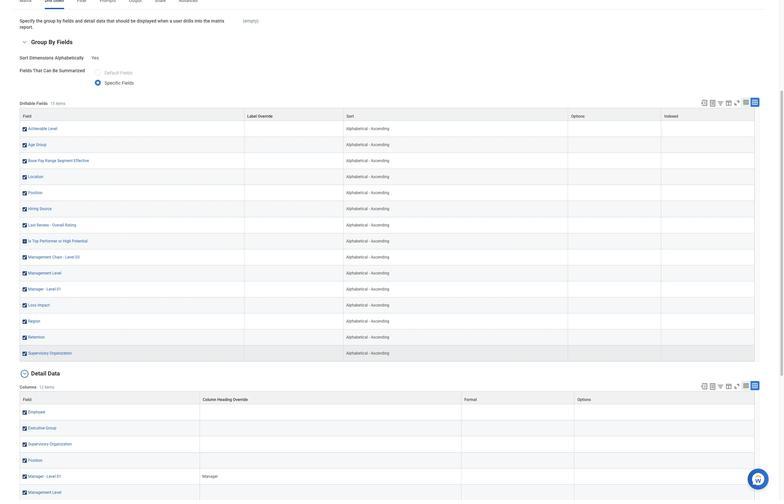 Task type: describe. For each thing, give the bounding box(es) containing it.
label override
[[247, 114, 273, 119]]

hiring
[[28, 207, 39, 212]]

base pay range segment effective
[[28, 159, 89, 163]]

retention link
[[28, 334, 45, 340]]

fullscreen image for fields
[[733, 99, 741, 107]]

achievable level
[[28, 127, 57, 131]]

alphabetical for region
[[346, 319, 368, 324]]

that
[[106, 18, 115, 23]]

be
[[131, 18, 136, 23]]

field image for location
[[23, 175, 27, 180]]

alphabetical - ascending for age group
[[346, 143, 389, 147]]

should
[[116, 18, 130, 23]]

fields for drillable fields 15 items
[[36, 101, 48, 106]]

last review - overall rating
[[28, 223, 76, 228]]

1 manager - level 01 link from the top
[[28, 286, 61, 292]]

achievable level link
[[28, 125, 57, 131]]

manager - level 01 inside detail data group
[[28, 475, 61, 479]]

data
[[96, 18, 105, 23]]

export to excel image for 12
[[701, 383, 708, 391]]

row containing achievable level
[[20, 121, 755, 137]]

position link for field image within position row
[[28, 457, 42, 463]]

chain
[[52, 255, 62, 260]]

loss
[[28, 303, 37, 308]]

label override button
[[244, 108, 343, 121]]

ascending for position
[[371, 191, 389, 196]]

field image for row containing management chain - level 03
[[23, 255, 27, 260]]

toolbar for 12
[[698, 382, 760, 392]]

age group link
[[28, 141, 47, 147]]

options for fields
[[571, 114, 585, 119]]

field image for row containing position
[[23, 191, 27, 196]]

columns 12 items
[[20, 385, 54, 390]]

management level link inside row
[[28, 490, 61, 495]]

alphabetical for management level
[[346, 271, 368, 276]]

- for achievable level
[[369, 127, 370, 131]]

ascending for supervisory organization
[[371, 352, 389, 356]]

- inside detail data group
[[45, 475, 46, 479]]

alphabetical - ascending element for base pay range segment effective
[[346, 157, 389, 163]]

be
[[53, 68, 58, 73]]

matrix
[[211, 18, 224, 23]]

executive group row
[[20, 421, 755, 437]]

ascending for base pay range segment effective
[[371, 159, 389, 163]]

- for manager - level 01
[[369, 287, 370, 292]]

export to worksheets image for 12
[[709, 383, 717, 391]]

effective
[[74, 159, 89, 163]]

row containing management level
[[20, 266, 755, 282]]

row containing retention
[[20, 330, 755, 346]]

alphabetical - ascending element for is top performer or high potential
[[346, 238, 389, 244]]

alphabetical for achievable level
[[346, 127, 368, 131]]

row containing base pay range segment effective
[[20, 153, 755, 169]]

is
[[28, 239, 31, 244]]

alphabetical - ascending for loss impact
[[346, 303, 389, 308]]

- for management level
[[369, 271, 370, 276]]

location
[[28, 175, 43, 179]]

1 supervisory organization link from the top
[[28, 350, 72, 356]]

items inside "columns 12 items"
[[45, 385, 54, 390]]

segment
[[57, 159, 73, 163]]

heading
[[217, 398, 232, 403]]

field image for management level row
[[23, 491, 27, 496]]

- for hiring source
[[369, 207, 370, 212]]

age group
[[28, 143, 47, 147]]

alphabetical - ascending element for position
[[346, 190, 389, 196]]

group for columns
[[46, 427, 56, 431]]

1 the from the left
[[36, 18, 43, 23]]

sort button
[[344, 108, 568, 121]]

employee link
[[28, 409, 45, 415]]

by
[[57, 18, 61, 23]]

chevron down image for detail data
[[21, 372, 28, 376]]

alphabetical - ascending element for management chain - level 03
[[346, 254, 389, 260]]

hiring source link
[[28, 206, 52, 212]]

dimensions
[[29, 55, 54, 61]]

expand table image
[[752, 99, 758, 106]]

manager for second manager - level 01 link from the bottom
[[28, 287, 44, 292]]

format
[[464, 398, 477, 403]]

override inside label override popup button
[[258, 114, 273, 119]]

columns
[[20, 385, 37, 390]]

employee row
[[20, 405, 755, 421]]

sort dimensions alphabetically element
[[91, 51, 99, 61]]

ascending for last review - overall rating
[[371, 223, 389, 228]]

yes
[[91, 55, 99, 61]]

management chain - level 03
[[28, 255, 80, 260]]

alphabetically
[[55, 55, 84, 61]]

(empty)
[[243, 18, 259, 23]]

high
[[63, 239, 71, 244]]

row containing loss impact
[[20, 298, 755, 314]]

top
[[32, 239, 39, 244]]

alphabetical for base pay range segment effective
[[346, 159, 368, 163]]

row containing last review - overall rating
[[20, 217, 755, 234]]

group
[[44, 18, 56, 23]]

group for drillable
[[36, 143, 47, 147]]

label
[[247, 114, 257, 119]]

field image for row containing region
[[23, 319, 27, 325]]

override inside the column heading override popup button
[[233, 398, 248, 403]]

field image for 7th row from the bottom of the page
[[23, 287, 27, 293]]

displayed
[[137, 18, 156, 23]]

12 row from the top
[[20, 282, 755, 298]]

region
[[28, 319, 40, 324]]

hiring source
[[28, 207, 52, 212]]

- for location
[[369, 175, 370, 179]]

position inside row
[[28, 459, 42, 463]]

row containing hiring source
[[20, 201, 755, 217]]

position link for field icon related to row containing position
[[28, 190, 42, 196]]

alphabetical for hiring source
[[346, 207, 368, 212]]

1 row from the top
[[20, 108, 755, 121]]

field image for position
[[23, 459, 27, 464]]

age
[[28, 143, 35, 147]]

detail
[[84, 18, 95, 23]]

field image for management level
[[23, 271, 27, 276]]

field image for row containing retention
[[23, 335, 27, 341]]

toolbar for fields
[[698, 98, 760, 108]]

field image for achievable level
[[23, 127, 27, 132]]

management level row
[[20, 485, 755, 501]]

chevron down image for group by fields
[[21, 40, 28, 45]]

ascending for loss impact
[[371, 303, 389, 308]]

ascending for region
[[371, 319, 389, 324]]

options button for fields
[[568, 108, 661, 121]]

management chain - level 03 link
[[28, 254, 80, 260]]

column heading override button
[[200, 392, 461, 405]]

data
[[48, 371, 60, 377]]

field button for 12
[[20, 392, 199, 405]]

or
[[58, 239, 62, 244]]

sort for sort
[[346, 114, 354, 119]]

achievable
[[28, 127, 47, 131]]

table image
[[743, 383, 749, 390]]

drills
[[183, 18, 193, 23]]

a
[[170, 18, 172, 23]]

alphabetical - ascending for supervisory organization
[[346, 352, 389, 356]]

column
[[203, 398, 216, 403]]

items inside drillable fields 15 items
[[56, 102, 65, 106]]

- for last review - overall rating
[[369, 223, 370, 228]]

- for position
[[369, 191, 370, 196]]

alphabetical - ascending for retention
[[346, 335, 389, 340]]

field for drillable
[[23, 114, 31, 119]]

performer
[[40, 239, 57, 244]]

when
[[158, 18, 168, 23]]

executive group link
[[28, 425, 56, 431]]

alphabetical for supervisory organization
[[346, 352, 368, 356]]

indexed button
[[661, 108, 754, 121]]



Task type: vqa. For each thing, say whether or not it's contained in the screenshot.
View Printable Version (Pdf) icon
no



Task type: locate. For each thing, give the bounding box(es) containing it.
10 field image from the top
[[23, 335, 27, 341]]

0 vertical spatial supervisory
[[28, 352, 49, 356]]

group right the age on the top left of the page
[[36, 143, 47, 147]]

select to filter grid data image left table icon
[[717, 384, 724, 391]]

0 vertical spatial select to filter grid data image
[[717, 100, 724, 107]]

0 vertical spatial options
[[571, 114, 585, 119]]

3 row from the top
[[20, 137, 755, 153]]

9 alphabetical - ascending element from the top
[[346, 254, 389, 260]]

row containing region
[[20, 314, 755, 330]]

1 horizontal spatial the
[[204, 18, 210, 23]]

override right label
[[258, 114, 273, 119]]

toolbar
[[698, 98, 760, 108], [698, 382, 760, 392]]

14 alphabetical - ascending from the top
[[346, 335, 389, 340]]

3 alphabetical - ascending from the top
[[346, 159, 389, 163]]

drillable fields 15 items
[[20, 101, 65, 106]]

field image inside position row
[[23, 459, 27, 464]]

14 row from the top
[[20, 314, 755, 330]]

1 vertical spatial supervisory organization
[[28, 443, 72, 447]]

field image for 1st row from the bottom
[[23, 475, 27, 480]]

field image
[[23, 127, 27, 132], [23, 143, 27, 148], [23, 175, 27, 180], [23, 271, 27, 276], [23, 459, 27, 464]]

6 ascending from the top
[[371, 207, 389, 212]]

management level link
[[28, 270, 61, 276], [28, 490, 61, 495]]

click to view/edit grid preferences image
[[725, 99, 732, 107], [725, 383, 732, 391]]

16 field image from the top
[[23, 491, 27, 496]]

1 vertical spatial management level
[[28, 491, 61, 495]]

0 vertical spatial field button
[[20, 108, 244, 121]]

rating
[[65, 223, 76, 228]]

alphabetical - ascending for base pay range segment effective
[[346, 159, 389, 163]]

chevron down image up columns
[[21, 372, 28, 376]]

- for age group
[[369, 143, 370, 147]]

alphabetical - ascending element for last review - overall rating
[[346, 222, 389, 228]]

options button for 12
[[575, 392, 754, 405]]

13 alphabetical from the top
[[346, 319, 368, 324]]

pay
[[38, 159, 44, 163]]

supervisory organization down executive group
[[28, 443, 72, 447]]

1 vertical spatial items
[[45, 385, 54, 390]]

0 vertical spatial organization
[[50, 352, 72, 356]]

2 management level from the top
[[28, 491, 61, 495]]

employee
[[28, 411, 45, 415]]

default
[[105, 70, 119, 76]]

1 vertical spatial export to excel image
[[701, 383, 708, 391]]

potential
[[72, 239, 88, 244]]

supervisory organization for supervisory organization link inside the row
[[28, 443, 72, 447]]

0 horizontal spatial items
[[45, 385, 54, 390]]

- for management chain - level 03
[[369, 255, 370, 260]]

- for loss impact
[[369, 303, 370, 308]]

0 vertical spatial position
[[28, 191, 42, 196]]

1 vertical spatial sort
[[346, 114, 354, 119]]

0 vertical spatial override
[[258, 114, 273, 119]]

manager inside group by fields group
[[28, 287, 44, 292]]

fields for default fields
[[120, 70, 132, 76]]

11 alphabetical - ascending from the top
[[346, 287, 389, 292]]

field image for the supervisory organization row
[[23, 443, 27, 448]]

default fields
[[105, 70, 132, 76]]

detail data
[[31, 371, 60, 377]]

detail
[[31, 371, 46, 377]]

4 ascending from the top
[[371, 175, 389, 179]]

5 alphabetical - ascending element from the top
[[346, 190, 389, 196]]

field image for row containing hiring source
[[23, 207, 27, 212]]

17 row from the top
[[20, 392, 755, 405]]

level inside row
[[52, 491, 61, 495]]

2 alphabetical - ascending element from the top
[[346, 141, 389, 147]]

alphabetical - ascending element for manager - level 01
[[346, 286, 389, 292]]

select to filter grid data image for fields
[[717, 100, 724, 107]]

alphabetical - ascending element
[[346, 125, 389, 131], [346, 141, 389, 147], [346, 157, 389, 163], [346, 174, 389, 179], [346, 190, 389, 196], [346, 206, 389, 212], [346, 222, 389, 228], [346, 238, 389, 244], [346, 254, 389, 260], [346, 270, 389, 276], [346, 286, 389, 292], [346, 302, 389, 308], [346, 318, 389, 324], [346, 334, 389, 340], [346, 350, 389, 356]]

6 alphabetical - ascending element from the top
[[346, 206, 389, 212]]

alphabetical - ascending for region
[[346, 319, 389, 324]]

detail data button
[[31, 371, 60, 377]]

1 horizontal spatial override
[[258, 114, 273, 119]]

1 alphabetical - ascending element from the top
[[346, 125, 389, 131]]

source
[[40, 207, 52, 212]]

group by fields group
[[20, 38, 760, 362]]

expand table image
[[752, 383, 758, 390]]

supervisory organization up data
[[28, 352, 72, 356]]

03
[[75, 255, 80, 260]]

0 vertical spatial position link
[[28, 190, 42, 196]]

organization inside row
[[50, 443, 72, 447]]

supervisory
[[28, 352, 49, 356], [28, 443, 49, 447]]

01 inside group by fields group
[[57, 287, 61, 292]]

supervisory for supervisory organization link inside the row
[[28, 443, 49, 447]]

position down the location
[[28, 191, 42, 196]]

1 organization from the top
[[50, 352, 72, 356]]

group by fields
[[31, 39, 73, 46]]

fields up specific fields
[[120, 70, 132, 76]]

location link
[[28, 174, 43, 179]]

1 vertical spatial organization
[[50, 443, 72, 447]]

2 supervisory from the top
[[28, 443, 49, 447]]

group by fields button
[[31, 39, 73, 46]]

export to worksheets image for fields
[[709, 99, 717, 107]]

0 vertical spatial management
[[28, 255, 51, 260]]

alphabetical - ascending
[[346, 127, 389, 131], [346, 143, 389, 147], [346, 159, 389, 163], [346, 175, 389, 179], [346, 191, 389, 196], [346, 207, 389, 212], [346, 223, 389, 228], [346, 239, 389, 244], [346, 255, 389, 260], [346, 271, 389, 276], [346, 287, 389, 292], [346, 303, 389, 308], [346, 319, 389, 324], [346, 335, 389, 340], [346, 352, 389, 356]]

0 vertical spatial field
[[23, 114, 31, 119]]

ascending for management level
[[371, 271, 389, 276]]

1 vertical spatial field button
[[20, 392, 199, 405]]

fields for specific fields
[[122, 81, 134, 86]]

12 alphabetical - ascending element from the top
[[346, 302, 389, 308]]

0 vertical spatial manager - level 01
[[28, 287, 61, 292]]

fields
[[63, 18, 74, 23]]

0 vertical spatial fullscreen image
[[733, 99, 741, 107]]

8 alphabetical - ascending from the top
[[346, 239, 389, 244]]

ascending for location
[[371, 175, 389, 179]]

8 alphabetical - ascending element from the top
[[346, 238, 389, 244]]

0 vertical spatial click to view/edit grid preferences image
[[725, 99, 732, 107]]

1 management from the top
[[28, 255, 51, 260]]

supervisory for 2nd supervisory organization link from the bottom
[[28, 352, 49, 356]]

supervisory down executive
[[28, 443, 49, 447]]

15
[[50, 102, 55, 106]]

15 ascending from the top
[[371, 352, 389, 356]]

supervisory organization link down retention
[[28, 350, 72, 356]]

click to view/edit grid preferences image for fields
[[725, 99, 732, 107]]

3 ascending from the top
[[371, 159, 389, 163]]

management level inside row
[[28, 271, 61, 276]]

1 horizontal spatial items
[[56, 102, 65, 106]]

level inside "link"
[[48, 127, 57, 131]]

1 vertical spatial toolbar
[[698, 382, 760, 392]]

8 field image from the top
[[23, 303, 27, 309]]

2 export to excel image from the top
[[701, 383, 708, 391]]

fields
[[57, 39, 73, 46], [20, 68, 32, 73], [120, 70, 132, 76], [122, 81, 134, 86], [36, 101, 48, 106]]

3 alphabetical from the top
[[346, 159, 368, 163]]

field inside group
[[23, 114, 31, 119]]

4 field image from the top
[[23, 271, 27, 276]]

cell
[[244, 121, 344, 137], [568, 121, 661, 137], [661, 121, 755, 137], [244, 137, 344, 153], [568, 137, 661, 153], [661, 137, 755, 153], [244, 153, 344, 169], [568, 153, 661, 169], [661, 153, 755, 169], [244, 169, 344, 185], [568, 169, 661, 185], [661, 169, 755, 185], [244, 185, 344, 201], [568, 185, 661, 201], [661, 185, 755, 201], [244, 201, 344, 217], [568, 201, 661, 217], [661, 201, 755, 217], [244, 217, 344, 234], [568, 217, 661, 234], [661, 217, 755, 234], [244, 234, 344, 250], [568, 234, 661, 250], [661, 234, 755, 250], [244, 250, 344, 266], [568, 250, 661, 266], [661, 250, 755, 266], [244, 266, 344, 282], [568, 266, 661, 282], [661, 266, 755, 282], [244, 282, 344, 298], [568, 282, 661, 298], [661, 282, 755, 298], [244, 298, 344, 314], [661, 298, 755, 314], [244, 314, 344, 330], [568, 314, 661, 330], [661, 314, 755, 330], [244, 330, 344, 346], [568, 330, 661, 346], [661, 330, 755, 346], [244, 346, 344, 362], [568, 346, 661, 362], [661, 346, 755, 362], [200, 405, 461, 421], [461, 405, 575, 421], [575, 405, 755, 421], [200, 421, 461, 437], [461, 421, 575, 437], [575, 421, 755, 437], [200, 437, 461, 453], [461, 437, 575, 453], [575, 437, 755, 453], [200, 453, 461, 469], [461, 453, 575, 469], [575, 453, 755, 469], [461, 469, 575, 485], [200, 485, 461, 501]]

supervisory organization link
[[28, 350, 72, 356], [28, 441, 72, 447]]

fullscreen image
[[733, 99, 741, 107], [733, 383, 741, 391]]

alphabetical - ascending element for achievable level
[[346, 125, 389, 131]]

1 alphabetical - ascending from the top
[[346, 127, 389, 131]]

4 alphabetical - ascending element from the top
[[346, 174, 389, 179]]

01 inside detail data group
[[57, 475, 61, 479]]

0 vertical spatial 01
[[57, 287, 61, 292]]

9 alphabetical - ascending from the top
[[346, 255, 389, 260]]

management
[[28, 255, 51, 260], [28, 271, 51, 276], [28, 491, 51, 495]]

executive group
[[28, 427, 56, 431]]

1 vertical spatial position link
[[28, 457, 42, 463]]

0 vertical spatial toolbar
[[698, 98, 760, 108]]

1 management level from the top
[[28, 271, 61, 276]]

1 alphabetical from the top
[[346, 127, 368, 131]]

detail data group
[[20, 370, 760, 501]]

field image inside executive group row
[[23, 427, 27, 432]]

0 vertical spatial export to excel image
[[701, 99, 708, 107]]

4 alphabetical from the top
[[346, 175, 368, 179]]

alphabetical - ascending for manager - level 01
[[346, 287, 389, 292]]

alphabetical
[[346, 127, 368, 131], [346, 143, 368, 147], [346, 159, 368, 163], [346, 175, 368, 179], [346, 191, 368, 196], [346, 207, 368, 212], [346, 223, 368, 228], [346, 239, 368, 244], [346, 255, 368, 260], [346, 271, 368, 276], [346, 287, 368, 292], [346, 303, 368, 308], [346, 319, 368, 324], [346, 335, 368, 340], [346, 352, 368, 356]]

row containing location
[[20, 169, 755, 185]]

position
[[28, 191, 42, 196], [28, 459, 42, 463]]

management level inside management level row
[[28, 491, 61, 495]]

8 alphabetical from the top
[[346, 239, 368, 244]]

1 vertical spatial supervisory
[[28, 443, 49, 447]]

click to view/edit grid preferences image left table icon
[[725, 383, 732, 391]]

- for retention
[[369, 335, 370, 340]]

supervisory inside row
[[28, 443, 49, 447]]

15 alphabetical - ascending element from the top
[[346, 350, 389, 356]]

is top performer or high potential
[[28, 239, 88, 244]]

0 vertical spatial management level link
[[28, 270, 61, 276]]

alphabetical - ascending element for supervisory organization
[[346, 350, 389, 356]]

6 row from the top
[[20, 185, 755, 201]]

manager - level 01
[[28, 287, 61, 292], [28, 475, 61, 479]]

field button
[[20, 108, 244, 121], [20, 392, 199, 405]]

management for management chain - level 03 link
[[28, 255, 51, 260]]

select to filter grid data image up indexed popup button
[[717, 100, 724, 107]]

alphabetical - ascending element for management level
[[346, 270, 389, 276]]

1 vertical spatial manager - level 01 link
[[28, 473, 61, 479]]

0 vertical spatial supervisory organization link
[[28, 350, 72, 356]]

4 row from the top
[[20, 153, 755, 169]]

chevron down image down report.
[[21, 40, 28, 45]]

1 vertical spatial override
[[233, 398, 248, 403]]

12 ascending from the top
[[371, 303, 389, 308]]

- for is top performer or high potential
[[369, 239, 370, 244]]

10 alphabetical from the top
[[346, 271, 368, 276]]

management inside row
[[28, 491, 51, 495]]

1 chevron down image from the top
[[21, 40, 28, 45]]

ascending for retention
[[371, 335, 389, 340]]

alphabetical for is top performer or high potential
[[346, 239, 368, 244]]

management for management level 'link' within the group by fields group
[[28, 271, 51, 276]]

14 field image from the top
[[23, 443, 27, 448]]

fullscreen image left table icon
[[733, 383, 741, 391]]

2 alphabetical - ascending from the top
[[346, 143, 389, 147]]

2 supervisory organization link from the top
[[28, 441, 72, 447]]

alphabetical for retention
[[346, 335, 368, 340]]

2 vertical spatial group
[[46, 427, 56, 431]]

chevron down image
[[21, 40, 28, 45], [21, 372, 28, 376]]

field image for executive group row
[[23, 427, 27, 432]]

0 horizontal spatial override
[[233, 398, 248, 403]]

user
[[173, 18, 182, 23]]

0 vertical spatial supervisory organization
[[28, 352, 72, 356]]

2 toolbar from the top
[[698, 382, 760, 392]]

alphabetical - ascending for management level
[[346, 271, 389, 276]]

2 manager - level 01 link from the top
[[28, 473, 61, 479]]

10 row from the top
[[20, 250, 755, 266]]

field down the drillable
[[23, 114, 31, 119]]

2 the from the left
[[204, 18, 210, 23]]

1 vertical spatial options button
[[575, 392, 754, 405]]

alphabetical - ascending for location
[[346, 175, 389, 179]]

sort inside sort popup button
[[346, 114, 354, 119]]

review
[[37, 223, 49, 228]]

1 field image from the top
[[23, 159, 27, 164]]

sort for sort dimensions alphabetically
[[20, 55, 28, 61]]

field image inside the supervisory organization row
[[23, 443, 27, 448]]

1 01 from the top
[[57, 287, 61, 292]]

fields left that
[[20, 68, 32, 73]]

options button
[[568, 108, 661, 121], [575, 392, 754, 405]]

the right into
[[204, 18, 210, 23]]

2 vertical spatial management
[[28, 491, 51, 495]]

management level link inside group by fields group
[[28, 270, 61, 276]]

18 row from the top
[[20, 469, 755, 485]]

10 alphabetical - ascending from the top
[[346, 271, 389, 276]]

ascending for hiring source
[[371, 207, 389, 212]]

row containing age group
[[20, 137, 755, 153]]

1 horizontal spatial sort
[[346, 114, 354, 119]]

row containing management chain - level 03
[[20, 250, 755, 266]]

organization inside group by fields group
[[50, 352, 72, 356]]

specific
[[105, 81, 121, 86]]

1 vertical spatial chevron down image
[[21, 372, 28, 376]]

0 vertical spatial group
[[31, 39, 47, 46]]

by
[[49, 39, 55, 46]]

supervisory organization inside row
[[28, 443, 72, 447]]

3 management from the top
[[28, 491, 51, 495]]

10 ascending from the top
[[371, 271, 389, 276]]

11 alphabetical from the top
[[346, 287, 368, 292]]

11 field image from the top
[[23, 352, 27, 357]]

into
[[195, 18, 202, 23]]

field image for row containing loss impact
[[23, 303, 27, 309]]

supervisory organization row
[[20, 437, 755, 453]]

4 field image from the top
[[23, 223, 27, 228]]

field
[[23, 114, 31, 119], [23, 398, 31, 403]]

select to filter grid data image for 12
[[717, 384, 724, 391]]

0 vertical spatial items
[[56, 102, 65, 106]]

1 vertical spatial management level link
[[28, 490, 61, 495]]

position link inside row
[[28, 457, 42, 463]]

9 row from the top
[[20, 234, 755, 250]]

alphabetical - ascending for last review - overall rating
[[346, 223, 389, 228]]

region link
[[28, 318, 40, 324]]

0 vertical spatial export to worksheets image
[[709, 99, 717, 107]]

supervisory organization link down executive group
[[28, 441, 72, 447]]

fullscreen image left table image
[[733, 99, 741, 107]]

5 row from the top
[[20, 169, 755, 185]]

ascending for is top performer or high potential
[[371, 239, 389, 244]]

position row
[[20, 453, 755, 469]]

and
[[75, 18, 83, 23]]

field for columns
[[23, 398, 31, 403]]

items right 12
[[45, 385, 54, 390]]

the left group
[[36, 18, 43, 23]]

01 for second manager - level 01 link from the bottom
[[57, 287, 61, 292]]

11 row from the top
[[20, 266, 755, 282]]

position link down the location
[[28, 190, 42, 196]]

options inside detail data group
[[577, 398, 591, 403]]

organization up data
[[50, 352, 72, 356]]

retention
[[28, 335, 45, 340]]

2 fullscreen image from the top
[[733, 383, 741, 391]]

click to view/edit grid preferences image for 12
[[725, 383, 732, 391]]

1 vertical spatial manager - level 01
[[28, 475, 61, 479]]

alphabetical for position
[[346, 191, 368, 196]]

field image for row containing is top performer or high potential
[[23, 239, 27, 244]]

management level for management level 'link' within the group by fields group
[[28, 271, 61, 276]]

1 field from the top
[[23, 114, 31, 119]]

fields that can be summarized
[[20, 68, 85, 73]]

1 vertical spatial group
[[36, 143, 47, 147]]

row containing is top performer or high potential
[[20, 234, 755, 250]]

fields down "default fields" at the left of page
[[122, 81, 134, 86]]

alphabetical - ascending element for age group
[[346, 141, 389, 147]]

2 alphabetical from the top
[[346, 143, 368, 147]]

base
[[28, 159, 37, 163]]

alphabetical - ascending for achievable level
[[346, 127, 389, 131]]

last
[[28, 223, 36, 228]]

report.
[[20, 24, 33, 30]]

field image inside employee row
[[23, 411, 27, 416]]

sort dimensions alphabetically
[[20, 55, 84, 61]]

manager - level 01 inside group by fields group
[[28, 287, 61, 292]]

alphabetical for age group
[[346, 143, 368, 147]]

alphabetical for manager - level 01
[[346, 287, 368, 292]]

8 ascending from the top
[[371, 239, 389, 244]]

organization down executive group
[[50, 443, 72, 447]]

5 alphabetical from the top
[[346, 191, 368, 196]]

01 for second manager - level 01 link
[[57, 475, 61, 479]]

export to excel image for fields
[[701, 99, 708, 107]]

indexed
[[664, 114, 678, 119]]

1 supervisory organization from the top
[[28, 352, 72, 356]]

1 manager - level 01 from the top
[[28, 287, 61, 292]]

2 row from the top
[[20, 121, 755, 137]]

override right heading
[[233, 398, 248, 403]]

group
[[31, 39, 47, 46], [36, 143, 47, 147], [46, 427, 56, 431]]

specify
[[20, 18, 35, 23]]

loss impact
[[28, 303, 50, 308]]

15 field image from the top
[[23, 475, 27, 480]]

2 export to worksheets image from the top
[[709, 383, 717, 391]]

1 vertical spatial click to view/edit grid preferences image
[[725, 383, 732, 391]]

format button
[[461, 392, 574, 405]]

options inside group by fields group
[[571, 114, 585, 119]]

field image
[[23, 159, 27, 164], [23, 191, 27, 196], [23, 207, 27, 212], [23, 223, 27, 228], [23, 239, 27, 244], [23, 255, 27, 260], [23, 287, 27, 293], [23, 303, 27, 309], [23, 319, 27, 325], [23, 335, 27, 341], [23, 352, 27, 357], [23, 411, 27, 416], [23, 427, 27, 432], [23, 443, 27, 448], [23, 475, 27, 480], [23, 491, 27, 496]]

toolbar inside group by fields group
[[698, 98, 760, 108]]

alphabetical - ascending for is top performer or high potential
[[346, 239, 389, 244]]

0 vertical spatial options button
[[568, 108, 661, 121]]

field image for employee row
[[23, 411, 27, 416]]

executive
[[28, 427, 45, 431]]

specific fields
[[105, 81, 134, 86]]

row
[[20, 108, 755, 121], [20, 121, 755, 137], [20, 137, 755, 153], [20, 153, 755, 169], [20, 169, 755, 185], [20, 185, 755, 201], [20, 201, 755, 217], [20, 217, 755, 234], [20, 234, 755, 250], [20, 250, 755, 266], [20, 266, 755, 282], [20, 282, 755, 298], [20, 298, 755, 314], [20, 314, 755, 330], [20, 330, 755, 346], [20, 346, 755, 362], [20, 392, 755, 405], [20, 469, 755, 485]]

0 horizontal spatial the
[[36, 18, 43, 23]]

alphabetical - ascending for management chain - level 03
[[346, 255, 389, 260]]

management level for management level 'link' in the row
[[28, 491, 61, 495]]

management level
[[28, 271, 61, 276], [28, 491, 61, 495]]

specify the group by fields and detail data that should be displayed when a user drills into the matrix report.
[[20, 18, 224, 30]]

toolbar inside detail data group
[[698, 382, 760, 392]]

alphabetical for last review - overall rating
[[346, 223, 368, 228]]

group inside row
[[46, 427, 56, 431]]

5 ascending from the top
[[371, 191, 389, 196]]

ascending for achievable level
[[371, 127, 389, 131]]

management for management level 'link' in the row
[[28, 491, 51, 495]]

the
[[36, 18, 43, 23], [204, 18, 210, 23]]

manager - level 01 link
[[28, 286, 61, 292], [28, 473, 61, 479]]

options
[[571, 114, 585, 119], [577, 398, 591, 403]]

supervisory organization
[[28, 352, 72, 356], [28, 443, 72, 447]]

field image for row containing last review - overall rating
[[23, 223, 27, 228]]

click to view/edit grid preferences image left table image
[[725, 99, 732, 107]]

2 select to filter grid data image from the top
[[717, 384, 724, 391]]

position link down executive
[[28, 457, 42, 463]]

alphabetical - ascending element for location
[[346, 174, 389, 179]]

position link
[[28, 190, 42, 196], [28, 457, 42, 463]]

1 vertical spatial management
[[28, 271, 51, 276]]

7 field image from the top
[[23, 287, 27, 293]]

0 vertical spatial manager - level 01 link
[[28, 286, 61, 292]]

field down columns
[[23, 398, 31, 403]]

items
[[56, 102, 65, 106], [45, 385, 54, 390]]

last review - overall rating link
[[28, 222, 76, 228]]

1 supervisory from the top
[[28, 352, 49, 356]]

field image inside management level row
[[23, 491, 27, 496]]

group left by
[[31, 39, 47, 46]]

alphabetical - ascending element for retention
[[346, 334, 389, 340]]

15 row from the top
[[20, 330, 755, 346]]

1 field image from the top
[[23, 127, 27, 132]]

impact
[[38, 303, 50, 308]]

1 vertical spatial options
[[577, 398, 591, 403]]

8 row from the top
[[20, 217, 755, 234]]

3 alphabetical - ascending element from the top
[[346, 157, 389, 163]]

alphabetical - ascending for position
[[346, 191, 389, 196]]

13 field image from the top
[[23, 427, 27, 432]]

2 position from the top
[[28, 459, 42, 463]]

1 vertical spatial position
[[28, 459, 42, 463]]

select to filter grid data image
[[717, 100, 724, 107], [717, 384, 724, 391]]

- for region
[[369, 319, 370, 324]]

summarized
[[59, 68, 85, 73]]

1 vertical spatial fullscreen image
[[733, 383, 741, 391]]

range
[[45, 159, 56, 163]]

field image for row containing base pay range segment effective
[[23, 159, 27, 164]]

options for 12
[[577, 398, 591, 403]]

alphabetical - ascending element for hiring source
[[346, 206, 389, 212]]

export to excel image
[[701, 99, 708, 107], [701, 383, 708, 391]]

export to worksheets image
[[709, 99, 717, 107], [709, 383, 717, 391]]

loss impact link
[[28, 302, 50, 308]]

0 vertical spatial chevron down image
[[21, 40, 28, 45]]

14 alphabetical - ascending element from the top
[[346, 334, 389, 340]]

2 field image from the top
[[23, 191, 27, 196]]

1 vertical spatial export to worksheets image
[[709, 383, 717, 391]]

position down executive
[[28, 459, 42, 463]]

is top performer or high potential link
[[28, 238, 88, 244]]

fields left the 15
[[36, 101, 48, 106]]

group right executive
[[46, 427, 56, 431]]

1 vertical spatial 01
[[57, 475, 61, 479]]

7 ascending from the top
[[371, 223, 389, 228]]

13 alphabetical - ascending element from the top
[[346, 318, 389, 324]]

4 alphabetical - ascending from the top
[[346, 175, 389, 179]]

7 alphabetical - ascending from the top
[[346, 223, 389, 228]]

field image for row containing supervisory organization
[[23, 352, 27, 357]]

3 field image from the top
[[23, 175, 27, 180]]

0 vertical spatial sort
[[20, 55, 28, 61]]

position inside group by fields group
[[28, 191, 42, 196]]

0 horizontal spatial sort
[[20, 55, 28, 61]]

2 chevron down image from the top
[[21, 372, 28, 376]]

row containing supervisory organization
[[20, 346, 755, 362]]

tab list
[[13, 0, 766, 9]]

1 vertical spatial supervisory organization link
[[28, 441, 72, 447]]

table image
[[743, 99, 749, 106]]

supervisory inside group by fields group
[[28, 352, 49, 356]]

items right the 15
[[56, 102, 65, 106]]

field image for age group
[[23, 143, 27, 148]]

- for supervisory organization
[[369, 352, 370, 356]]

12
[[39, 385, 44, 390]]

1 select to filter grid data image from the top
[[717, 100, 724, 107]]

fields right by
[[57, 39, 73, 46]]

1 vertical spatial select to filter grid data image
[[717, 384, 724, 391]]

10 alphabetical - ascending element from the top
[[346, 270, 389, 276]]

field inside detail data group
[[23, 398, 31, 403]]

2 supervisory organization from the top
[[28, 443, 72, 447]]

1 toolbar from the top
[[698, 98, 760, 108]]

2 click to view/edit grid preferences image from the top
[[725, 383, 732, 391]]

supervisory organization inside group by fields group
[[28, 352, 72, 356]]

1 vertical spatial field
[[23, 398, 31, 403]]

supervisory down retention
[[28, 352, 49, 356]]

manager for second manager - level 01 link
[[28, 475, 44, 479]]

supervisory organization link inside row
[[28, 441, 72, 447]]

0 vertical spatial management level
[[28, 271, 61, 276]]

ascending
[[371, 127, 389, 131], [371, 143, 389, 147], [371, 159, 389, 163], [371, 175, 389, 179], [371, 191, 389, 196], [371, 207, 389, 212], [371, 223, 389, 228], [371, 239, 389, 244], [371, 255, 389, 260], [371, 271, 389, 276], [371, 287, 389, 292], [371, 303, 389, 308], [371, 319, 389, 324], [371, 335, 389, 340], [371, 352, 389, 356]]

row containing position
[[20, 185, 755, 201]]

1 management level link from the top
[[28, 270, 61, 276]]

01
[[57, 287, 61, 292], [57, 475, 61, 479]]

field button for fields
[[20, 108, 244, 121]]

alphabetical - ascending element for loss impact
[[346, 302, 389, 308]]

11 ascending from the top
[[371, 287, 389, 292]]

can
[[43, 68, 51, 73]]

2 manager - level 01 from the top
[[28, 475, 61, 479]]

manager
[[28, 287, 44, 292], [28, 475, 44, 479], [202, 475, 218, 479]]

column heading override
[[203, 398, 248, 403]]



